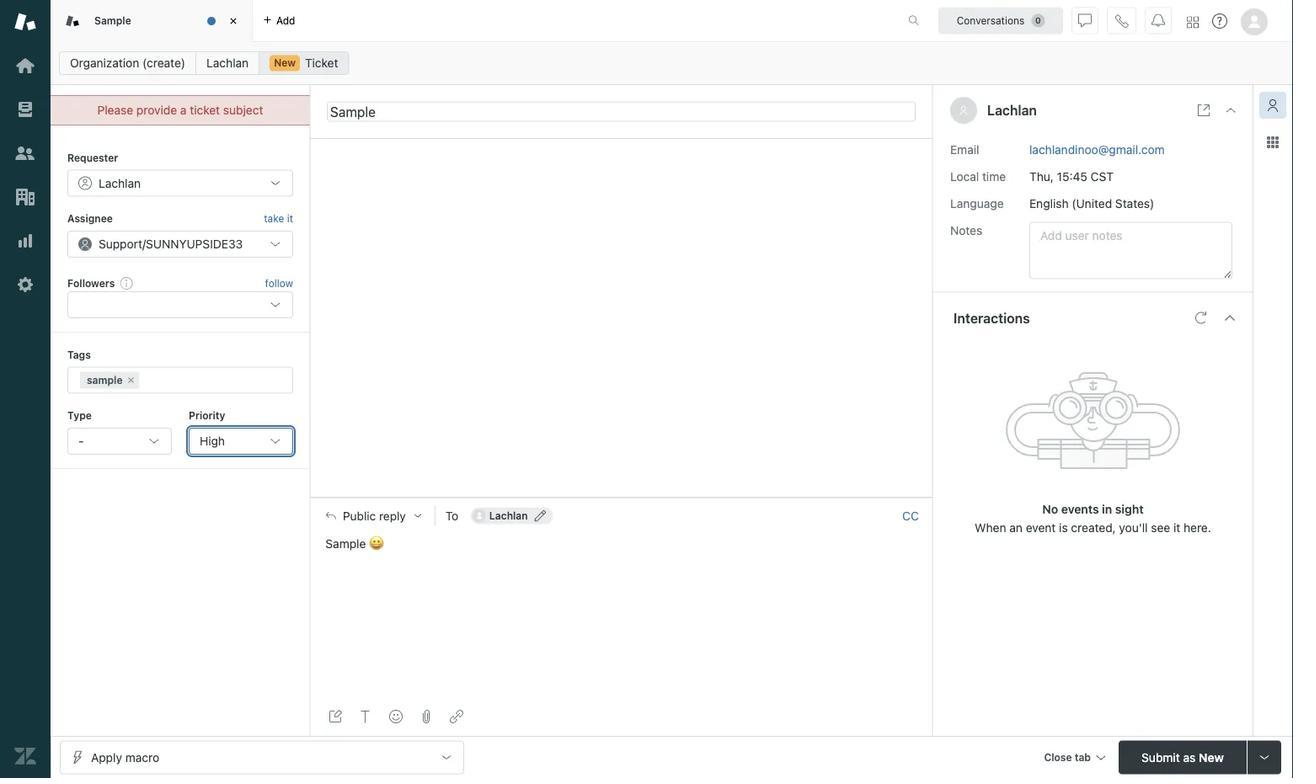 Task type: vqa. For each thing, say whether or not it's contained in the screenshot.
the 2 min
no



Task type: describe. For each thing, give the bounding box(es) containing it.
zendesk support image
[[14, 11, 36, 33]]

requester element
[[67, 170, 293, 197]]

language
[[951, 196, 1004, 210]]

- button
[[67, 428, 172, 455]]

close image
[[1225, 104, 1238, 117]]

organization
[[70, 56, 139, 70]]

sample tab
[[51, 0, 253, 42]]

public reply
[[343, 509, 406, 523]]

high
[[200, 434, 225, 448]]

events
[[1062, 502, 1100, 516]]

priority
[[189, 410, 225, 422]]

user image
[[961, 106, 968, 115]]

it inside no events in sight when an event is created, you'll see it here.
[[1174, 521, 1181, 535]]

english
[[1030, 196, 1069, 210]]

new inside secondary element
[[274, 57, 296, 69]]

user image
[[959, 105, 969, 115]]

1 vertical spatial new
[[1199, 751, 1225, 765]]

an
[[1010, 521, 1023, 535]]

cst
[[1091, 169, 1114, 183]]

15:45
[[1057, 169, 1088, 183]]

add attachment image
[[420, 711, 433, 724]]

view more details image
[[1198, 104, 1211, 117]]

sample for sample 😀️
[[326, 537, 366, 551]]

tags
[[67, 349, 91, 361]]

event
[[1026, 521, 1056, 535]]

conversations
[[957, 15, 1025, 27]]

no
[[1043, 502, 1059, 516]]

macro
[[125, 751, 159, 765]]

public
[[343, 509, 376, 523]]

reply
[[379, 509, 406, 523]]

zendesk image
[[14, 746, 36, 768]]

close image
[[225, 13, 242, 30]]

take it
[[264, 213, 293, 225]]

admin image
[[14, 274, 36, 296]]

lachlan right lachlandinoo@gmail.com icon
[[490, 510, 528, 522]]

format text image
[[359, 711, 373, 724]]

(united
[[1072, 196, 1113, 210]]

followers element
[[67, 292, 293, 319]]

sample for sample
[[94, 15, 131, 26]]

/
[[142, 237, 146, 251]]

local
[[951, 169, 980, 183]]

subject
[[223, 103, 263, 117]]

states)
[[1116, 196, 1155, 210]]

organization (create) button
[[59, 51, 196, 75]]

lachlandinoo@gmail.com image
[[473, 509, 486, 523]]

😀️
[[369, 537, 381, 551]]

you'll
[[1120, 521, 1148, 535]]

when
[[975, 521, 1007, 535]]

local time
[[951, 169, 1006, 183]]

Public reply composer text field
[[319, 534, 925, 569]]

button displays agent's chat status as invisible. image
[[1079, 14, 1092, 27]]

assignee element
[[67, 231, 293, 258]]

get started image
[[14, 55, 36, 77]]

please
[[97, 103, 133, 117]]

submit as new
[[1142, 751, 1225, 765]]

here.
[[1184, 521, 1212, 535]]

reporting image
[[14, 230, 36, 252]]

organization (create)
[[70, 56, 185, 70]]

time
[[983, 169, 1006, 183]]

views image
[[14, 99, 36, 121]]

remove image
[[126, 376, 136, 386]]

cc
[[903, 509, 919, 523]]

close
[[1045, 752, 1073, 764]]

as
[[1184, 751, 1196, 765]]



Task type: locate. For each thing, give the bounding box(es) containing it.
close tab button
[[1037, 741, 1113, 778]]

lachlan down close image
[[207, 56, 249, 70]]

interactions
[[954, 310, 1030, 326]]

support / sunnyupside33
[[99, 237, 243, 251]]

it right see
[[1174, 521, 1181, 535]]

requester
[[67, 152, 118, 164]]

take it button
[[264, 210, 293, 227]]

0 horizontal spatial sample
[[94, 15, 131, 26]]

lachlan right user icon
[[988, 102, 1038, 118]]

provide
[[136, 103, 177, 117]]

sample left 😀️
[[326, 537, 366, 551]]

get help image
[[1213, 13, 1228, 29]]

sample inside text box
[[326, 537, 366, 551]]

0 horizontal spatial new
[[274, 57, 296, 69]]

0 vertical spatial new
[[274, 57, 296, 69]]

follow
[[265, 277, 293, 289]]

a
[[180, 103, 187, 117]]

lachlan inside the 'requester' 'element'
[[99, 176, 141, 190]]

no events in sight when an event is created, you'll see it here.
[[975, 502, 1212, 535]]

0 vertical spatial sample
[[94, 15, 131, 26]]

conversations button
[[939, 7, 1064, 34]]

thu,
[[1030, 169, 1054, 183]]

tabs tab list
[[51, 0, 891, 42]]

0 vertical spatial it
[[287, 213, 293, 225]]

customer context image
[[1267, 99, 1280, 112]]

sample
[[94, 15, 131, 26], [326, 537, 366, 551]]

in
[[1103, 502, 1113, 516]]

type
[[67, 410, 92, 422]]

zendesk products image
[[1188, 16, 1199, 28]]

-
[[78, 434, 84, 448]]

ticket
[[190, 103, 220, 117]]

sample
[[87, 375, 123, 387]]

sample 😀️
[[326, 537, 381, 551]]

info on adding followers image
[[120, 276, 133, 290]]

followers
[[67, 277, 115, 289]]

new
[[274, 57, 296, 69], [1199, 751, 1225, 765]]

lachlan inside secondary element
[[207, 56, 249, 70]]

0 horizontal spatial it
[[287, 213, 293, 225]]

follow button
[[265, 276, 293, 291]]

lachlan
[[207, 56, 249, 70], [988, 102, 1038, 118], [99, 176, 141, 190], [490, 510, 528, 522]]

submit
[[1142, 751, 1181, 765]]

support
[[99, 237, 142, 251]]

insert emojis image
[[389, 711, 403, 724]]

apply macro
[[91, 751, 159, 765]]

see
[[1152, 521, 1171, 535]]

cc button
[[903, 509, 920, 524]]

1 vertical spatial it
[[1174, 521, 1181, 535]]

lachlan link
[[196, 51, 260, 75]]

customers image
[[14, 142, 36, 164]]

take
[[264, 213, 284, 225]]

email
[[951, 142, 980, 156]]

new right as
[[1199, 751, 1225, 765]]

minimize composer image
[[615, 491, 628, 504]]

(create)
[[142, 56, 185, 70]]

english (united states)
[[1030, 196, 1155, 210]]

add button
[[253, 0, 306, 41]]

1 horizontal spatial sample
[[326, 537, 366, 551]]

Subject field
[[327, 102, 916, 122]]

organizations image
[[14, 186, 36, 208]]

lachlandinoo@gmail.com
[[1030, 142, 1165, 156]]

ticket
[[305, 56, 338, 70]]

sight
[[1116, 502, 1144, 516]]

new left 'ticket'
[[274, 57, 296, 69]]

assignee
[[67, 213, 113, 225]]

sample up the organization
[[94, 15, 131, 26]]

please provide a ticket subject
[[97, 103, 263, 117]]

close tab
[[1045, 752, 1092, 764]]

displays possible ticket submission types image
[[1258, 751, 1272, 765]]

add
[[276, 15, 295, 27]]

Add user notes text field
[[1030, 222, 1233, 279]]

it
[[287, 213, 293, 225], [1174, 521, 1181, 535]]

1 vertical spatial sample
[[326, 537, 366, 551]]

it right take
[[287, 213, 293, 225]]

is
[[1060, 521, 1068, 535]]

high button
[[189, 428, 293, 455]]

public reply button
[[311, 498, 435, 534]]

sample inside "tab"
[[94, 15, 131, 26]]

add link (cmd k) image
[[450, 711, 464, 724]]

lachlan down requester
[[99, 176, 141, 190]]

notes
[[951, 223, 983, 237]]

to
[[446, 509, 459, 523]]

1 horizontal spatial it
[[1174, 521, 1181, 535]]

sunnyupside33
[[146, 237, 243, 251]]

1 horizontal spatial new
[[1199, 751, 1225, 765]]

secondary element
[[51, 46, 1294, 80]]

notifications image
[[1152, 14, 1166, 27]]

thu, 15:45 cst
[[1030, 169, 1114, 183]]

apply
[[91, 751, 122, 765]]

apps image
[[1267, 136, 1280, 149]]

edit user image
[[535, 510, 547, 522]]

created,
[[1072, 521, 1117, 535]]

tab
[[1075, 752, 1092, 764]]

it inside button
[[287, 213, 293, 225]]

draft mode image
[[329, 711, 342, 724]]

main element
[[0, 0, 51, 779]]



